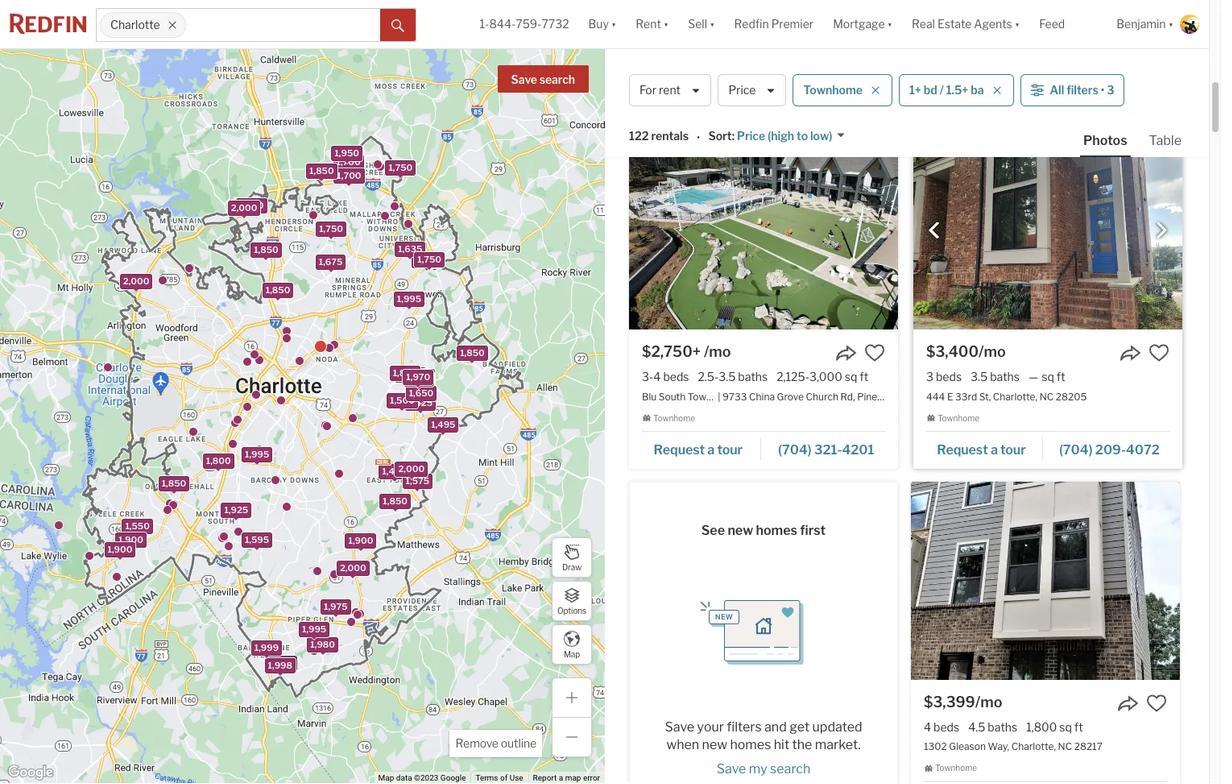 Task type: locate. For each thing, give the bounding box(es) containing it.
options button
[[552, 581, 592, 621]]

2 horizontal spatial 3
[[1107, 83, 1115, 97]]

1+ bd / 1.5+ ba button
[[899, 74, 1014, 106]]

new down your
[[702, 737, 728, 752]]

6145
[[927, 40, 950, 52]]

tour for (704) 661-9524
[[717, 92, 742, 107]]

28134
[[916, 390, 945, 402]]

3 ▾ from the left
[[710, 17, 715, 31]]

3.5 up 9733
[[719, 370, 736, 384]]

south
[[659, 390, 686, 402]]

▾ inside 'link'
[[1015, 17, 1020, 31]]

tour right ba
[[1001, 92, 1026, 107]]

/
[[940, 83, 944, 97]]

/mo for $3,399 /mo
[[976, 694, 1003, 711]]

save search
[[511, 73, 575, 86]]

3 up 28134
[[927, 370, 934, 384]]

beds up e
[[936, 370, 962, 384]]

4.5 baths up crossing at the top right
[[971, 20, 1020, 33]]

7732
[[542, 17, 569, 31]]

2 vertical spatial 3
[[927, 370, 934, 384]]

1 horizontal spatial 3.5 baths
[[971, 370, 1020, 384]]

1 vertical spatial 4.5
[[969, 720, 986, 734]]

0 vertical spatial charlotte
[[110, 18, 160, 32]]

1 horizontal spatial 1,925
[[407, 373, 431, 384]]

3.5 up kenilworth
[[687, 20, 703, 33]]

user photo image
[[1180, 15, 1200, 34]]

filters right all
[[1067, 83, 1099, 97]]

• left sort
[[697, 130, 700, 144]]

1 vertical spatial 3
[[1107, 83, 1115, 97]]

1 horizontal spatial save
[[665, 719, 695, 735]]

1 horizontal spatial 1,800
[[1027, 720, 1057, 734]]

• right (484)
[[1101, 83, 1105, 97]]

3 beds up e
[[927, 370, 962, 384]]

0 vertical spatial 1,800
[[206, 455, 231, 466]]

1,850
[[309, 165, 334, 176], [254, 243, 278, 255], [265, 284, 290, 295], [460, 347, 484, 358], [161, 477, 186, 489], [383, 495, 407, 506]]

3 left 7498
[[1107, 83, 1115, 97]]

3.5 up st,
[[971, 370, 988, 384]]

a right ba
[[991, 92, 998, 107]]

0 horizontal spatial 3
[[642, 20, 649, 33]]

map down options
[[564, 649, 580, 659]]

search down hit
[[770, 761, 811, 776]]

1 horizontal spatial map
[[564, 649, 580, 659]]

map left data
[[378, 774, 394, 782]]

0 horizontal spatial •
[[697, 130, 700, 144]]

4.5 up gleason on the bottom right
[[969, 720, 986, 734]]

benjamin
[[1117, 17, 1166, 31]]

321-
[[815, 442, 842, 458]]

1 vertical spatial 4.5 baths
[[969, 720, 1018, 734]]

0 horizontal spatial 1,925
[[224, 504, 248, 516]]

a for (704) 661-9524
[[707, 92, 714, 107]]

ft for — sq ft
[[1057, 370, 1066, 384]]

(704)
[[776, 92, 810, 107], [778, 442, 812, 458], [1059, 442, 1093, 458]]

ft for 1,920 sq ft
[[791, 20, 800, 33]]

baths up way,
[[988, 720, 1018, 734]]

ave, down redfin
[[719, 40, 738, 52]]

all filters • 3 button
[[1020, 74, 1125, 106]]

new inside save your filters and get updated when new homes hit the market.
[[702, 737, 728, 752]]

baths for 1,800
[[988, 720, 1018, 734]]

townhomes
[[688, 390, 743, 402]]

28204
[[803, 40, 834, 52]]

rent
[[659, 83, 681, 97]]

1 horizontal spatial •
[[1101, 83, 1105, 97]]

3 beds
[[642, 20, 678, 33], [927, 370, 962, 384]]

tour for (704) 321-4201
[[717, 442, 743, 458]]

remove 1+ bd / 1.5+ ba image
[[992, 85, 1002, 95]]

homes inside save your filters and get updated when new homes hit the market.
[[730, 737, 771, 752]]

4.5 up the station
[[971, 20, 988, 33]]

charlotte,
[[740, 40, 785, 52], [1050, 40, 1095, 52], [993, 390, 1038, 402], [1012, 741, 1056, 753]]

0 vertical spatial 3 beds
[[642, 20, 678, 33]]

/mo up 2.5-
[[704, 343, 731, 360]]

(704) inside "link"
[[778, 442, 812, 458]]

0 vertical spatial 4.5
[[971, 20, 988, 33]]

0 horizontal spatial 28217
[[1075, 741, 1103, 753]]

your
[[697, 719, 724, 735]]

request for (704) 209-4072
[[937, 442, 988, 458]]

4 ▾ from the left
[[888, 17, 893, 31]]

price inside button
[[729, 83, 756, 97]]

0 vertical spatial favorite button image
[[1149, 343, 1170, 364]]

tour for (484) 947-7498
[[1001, 92, 1026, 107]]

ft for 1,800 sq ft
[[1075, 720, 1083, 734]]

0 vertical spatial new
[[728, 523, 753, 538]]

1 horizontal spatial filters
[[1067, 83, 1099, 97]]

2 ▾ from the left
[[664, 17, 669, 31]]

agents
[[974, 17, 1013, 31]]

1,975
[[323, 601, 347, 612]]

3-
[[642, 370, 654, 384]]

request a tour for (704) 661-9524
[[653, 92, 742, 107]]

1 vertical spatial charlotte
[[629, 65, 710, 86]]

charlotte, down 1,800 sq ft
[[1012, 741, 1056, 753]]

▾ right sell
[[710, 17, 715, 31]]

beds up 1302
[[934, 720, 960, 734]]

charlotte for charlotte
[[110, 18, 160, 32]]

3 inside 'button'
[[1107, 83, 1115, 97]]

price for price
[[729, 83, 756, 97]]

homes up my
[[730, 737, 771, 752]]

0 vertical spatial 1,750
[[388, 161, 412, 173]]

charlotte left remove charlotte image
[[110, 18, 160, 32]]

tour down 9733
[[717, 442, 743, 458]]

filters inside save your filters and get updated when new homes hit the market.
[[727, 719, 762, 735]]

3.5 baths
[[687, 20, 736, 33], [971, 370, 1020, 384]]

a down st,
[[991, 442, 998, 458]]

4 beds
[[927, 20, 962, 33], [924, 720, 960, 734]]

/mo up st,
[[979, 343, 1006, 360]]

0 horizontal spatial ave,
[[719, 40, 738, 52]]

0 vertical spatial 1,925
[[407, 373, 431, 384]]

0 vertical spatial map
[[564, 649, 580, 659]]

sq up rd, in the right of the page
[[845, 370, 858, 384]]

1,998
[[268, 659, 292, 670]]

1,999
[[254, 642, 278, 653]]

sq right —
[[1042, 370, 1055, 384]]

1,853 sq ft
[[1029, 20, 1085, 33]]

request a tour button for (704) 321-4201
[[642, 437, 761, 461]]

2 vertical spatial 4
[[924, 720, 931, 734]]

1 ▾ from the left
[[611, 17, 617, 31]]

a for (484) 947-7498
[[991, 92, 998, 107]]

sq for 1,853
[[1061, 20, 1074, 33]]

0 horizontal spatial filters
[[727, 719, 762, 735]]

1 horizontal spatial 3.5
[[719, 370, 736, 384]]

(704) left 321-
[[778, 442, 812, 458]]

0 horizontal spatial 3 beds
[[642, 20, 678, 33]]

/mo up way,
[[976, 694, 1003, 711]]

st,
[[979, 390, 991, 402]]

save
[[511, 73, 537, 86], [665, 719, 695, 735], [717, 761, 746, 776]]

1,425
[[408, 397, 432, 408]]

a down townhomes
[[708, 442, 715, 458]]

/mo for $2,750+ /mo
[[704, 343, 731, 360]]

5 ▾ from the left
[[1015, 17, 1020, 31]]

4.5
[[971, 20, 988, 33], [969, 720, 986, 734]]

3 up 1056
[[642, 20, 649, 33]]

price inside 'button'
[[737, 129, 765, 143]]

townhome for $3,400 /mo
[[938, 413, 980, 423]]

sq right 1,920 on the top right of the page
[[776, 20, 789, 33]]

1 vertical spatial price
[[737, 129, 765, 143]]

ft for 1,853 sq ft
[[1076, 20, 1085, 33]]

2 horizontal spatial 1,750
[[417, 253, 441, 265]]

1,800 sq ft
[[1027, 720, 1083, 734]]

1 vertical spatial search
[[770, 761, 811, 776]]

▾ right rent
[[664, 17, 669, 31]]

photo of 9733 china grove church rd, pineville, nc 28134 image
[[629, 132, 898, 330]]

28217 down 1,800 sq ft
[[1075, 741, 1103, 753]]

4.5 for 1,800 sq ft
[[969, 720, 986, 734]]

remove
[[456, 736, 499, 750]]

1,980
[[310, 639, 335, 650]]

search
[[540, 73, 575, 86], [770, 761, 811, 776]]

3 beds up 1056
[[642, 20, 678, 33]]

3.5 baths up st,
[[971, 370, 1020, 384]]

0 horizontal spatial new
[[702, 737, 728, 752]]

a
[[707, 92, 714, 107], [991, 92, 998, 107], [708, 442, 715, 458], [991, 442, 998, 458], [559, 774, 563, 782]]

1 vertical spatial 1,750
[[319, 223, 343, 234]]

(704) for $3,400 /mo
[[1059, 442, 1093, 458]]

request for (704) 321-4201
[[654, 442, 705, 458]]

tour down 444 e 33rd st, charlotte, nc 28205
[[1001, 442, 1026, 458]]

ave, down 1,853
[[1029, 40, 1048, 52]]

nc down — sq ft
[[1040, 390, 1054, 402]]

1 vertical spatial 3 beds
[[927, 370, 962, 384]]

sq up 1302 gleason way, charlotte, nc 28217
[[1060, 720, 1072, 734]]

nc down premier
[[787, 40, 801, 52]]

nc down 1,800 sq ft
[[1058, 741, 1072, 753]]

favorite button image
[[865, 343, 885, 364]]

6145 station crossing ave, charlotte, nc 28217
[[927, 40, 1141, 52]]

terms
[[476, 774, 498, 782]]

0 horizontal spatial 1,750
[[319, 223, 343, 234]]

1 vertical spatial 1,925
[[224, 504, 248, 516]]

rent
[[636, 17, 661, 31]]

beds
[[652, 20, 678, 33], [936, 20, 962, 33], [663, 370, 689, 384], [936, 370, 962, 384], [934, 720, 960, 734]]

price
[[729, 83, 756, 97], [737, 129, 765, 143]]

sq right 1,853
[[1061, 20, 1074, 33]]

homes left first
[[756, 523, 798, 538]]

0 vertical spatial 3.5 baths
[[687, 20, 736, 33]]

0 horizontal spatial 1,595
[[244, 534, 269, 545]]

0 horizontal spatial 1,800
[[206, 455, 231, 466]]

baths up 1056 kenilworth ave, charlotte, nc 28204
[[706, 20, 736, 33]]

1,950
[[334, 147, 359, 159]]

all filters • 3
[[1050, 83, 1115, 97]]

1-
[[480, 17, 489, 31]]

0 horizontal spatial search
[[540, 73, 575, 86]]

townhome inside button
[[804, 83, 863, 97]]

search down 7732
[[540, 73, 575, 86]]

beds for 1,853
[[936, 20, 962, 33]]

1,635
[[398, 243, 422, 254]]

tour down 'rentals'
[[717, 92, 742, 107]]

to
[[797, 129, 808, 143]]

save inside save your filters and get updated when new homes hit the market.
[[665, 719, 695, 735]]

1 vertical spatial 1,800
[[1027, 720, 1057, 734]]

1,920
[[744, 20, 774, 33]]

0 vertical spatial 4.5 baths
[[971, 20, 1020, 33]]

filters
[[1067, 83, 1099, 97], [727, 719, 762, 735]]

charlotte down 1056
[[629, 65, 710, 86]]

1 vertical spatial save
[[665, 719, 695, 735]]

1 vertical spatial homes
[[730, 737, 771, 752]]

updated
[[813, 719, 863, 735]]

photo of 444 e 33rd st, charlotte, nc 28205 image
[[914, 132, 1183, 330]]

0 vertical spatial save
[[511, 73, 537, 86]]

28217 down benjamin
[[1113, 40, 1141, 52]]

beds up 1056
[[652, 20, 678, 33]]

rentals
[[651, 129, 689, 143]]

1,799
[[406, 372, 430, 383]]

pineville,
[[857, 390, 898, 402]]

1 horizontal spatial charlotte
[[629, 65, 710, 86]]

▾ right mortgage
[[888, 17, 893, 31]]

1 vertical spatial 4 beds
[[924, 720, 960, 734]]

google image
[[4, 762, 57, 783]]

2 vertical spatial save
[[717, 761, 746, 776]]

price button
[[718, 74, 787, 106]]

(704) for $2,750+ /mo
[[778, 442, 812, 458]]

1,800 inside map region
[[206, 455, 231, 466]]

2 ave, from the left
[[1029, 40, 1048, 52]]

1 ave, from the left
[[719, 40, 738, 52]]

0 vertical spatial filters
[[1067, 83, 1099, 97]]

sq for —
[[1042, 370, 1055, 384]]

filters inside 'button'
[[1067, 83, 1099, 97]]

▾ right agents
[[1015, 17, 1020, 31]]

▾ for benjamin ▾
[[1169, 17, 1174, 31]]

for rent
[[640, 83, 681, 97]]

▾ left user photo
[[1169, 17, 1174, 31]]

1,675
[[318, 256, 342, 267]]

(high
[[768, 129, 795, 143]]

0 vertical spatial 4 beds
[[927, 20, 962, 33]]

ft
[[791, 20, 800, 33], [1076, 20, 1085, 33], [860, 370, 869, 384], [1057, 370, 1066, 384], [1075, 720, 1083, 734]]

filters left and at bottom right
[[727, 719, 762, 735]]

mortgage ▾ button
[[824, 0, 902, 48]]

1,595
[[409, 387, 433, 398], [244, 534, 269, 545]]

4 up 6145
[[927, 20, 934, 33]]

0 horizontal spatial map
[[378, 774, 394, 782]]

• inside 'button'
[[1101, 83, 1105, 97]]

map
[[565, 774, 581, 782]]

townhome for $3,399 /mo
[[936, 763, 977, 773]]

2 horizontal spatial 3.5
[[971, 370, 988, 384]]

1 vertical spatial filters
[[727, 719, 762, 735]]

4 beds for 1,853 sq ft
[[927, 20, 962, 33]]

save left my
[[717, 761, 746, 776]]

baths up crossing at the top right
[[990, 20, 1020, 33]]

1 horizontal spatial 28217
[[1113, 40, 1141, 52]]

3.5 baths up kenilworth
[[687, 20, 736, 33]]

buy ▾ button
[[589, 0, 617, 48]]

▾ right buy
[[611, 17, 617, 31]]

0 vertical spatial •
[[1101, 83, 1105, 97]]

map inside button
[[564, 649, 580, 659]]

1 vertical spatial •
[[697, 130, 700, 144]]

map region
[[0, 0, 672, 783]]

terms of use
[[476, 774, 523, 782]]

2 horizontal spatial save
[[717, 761, 746, 776]]

1 horizontal spatial new
[[728, 523, 753, 538]]

beds up 6145
[[936, 20, 962, 33]]

0 horizontal spatial 3.5
[[687, 20, 703, 33]]

0 vertical spatial search
[[540, 73, 575, 86]]

draw button
[[552, 537, 592, 578]]

4 up 1302
[[924, 720, 931, 734]]

request a tour button for (704) 209-4072
[[927, 437, 1043, 461]]

save up when
[[665, 719, 695, 735]]

sq
[[776, 20, 789, 33], [1061, 20, 1074, 33], [845, 370, 858, 384], [1042, 370, 1055, 384], [1060, 720, 1072, 734]]

None search field
[[186, 9, 380, 41]]

1 vertical spatial map
[[378, 774, 394, 782]]

1 horizontal spatial ave,
[[1029, 40, 1048, 52]]

0 vertical spatial 1,595
[[409, 387, 433, 398]]

4.5 baths up way,
[[969, 720, 1018, 734]]

favorite button image for $3,400 /mo
[[1149, 343, 1170, 364]]

28217
[[1113, 40, 1141, 52], [1075, 741, 1103, 753]]

save down the 1-844-759-7732 link
[[511, 73, 537, 86]]

1 vertical spatial 28217
[[1075, 741, 1103, 753]]

favorite button checkbox
[[865, 343, 885, 364], [1149, 343, 1170, 364], [1147, 693, 1167, 714]]

(704) left 209-
[[1059, 442, 1093, 458]]

0 horizontal spatial charlotte
[[110, 18, 160, 32]]

4.5 baths for 1,800 sq ft
[[969, 720, 1018, 734]]

0 horizontal spatial save
[[511, 73, 537, 86]]

0 horizontal spatial 3.5 baths
[[687, 20, 736, 33]]

2 vertical spatial 1,750
[[417, 253, 441, 265]]

4 up the 'blu'
[[654, 370, 661, 384]]

and
[[765, 719, 787, 735]]

1.5+
[[946, 83, 969, 97]]

661-
[[812, 92, 841, 107]]

1 vertical spatial favorite button image
[[1147, 693, 1167, 714]]

4.5 for 1,853 sq ft
[[971, 20, 988, 33]]

28205
[[1056, 390, 1087, 402]]

0 vertical spatial price
[[729, 83, 756, 97]]

3,000
[[810, 370, 843, 384]]

0 vertical spatial 4
[[927, 20, 934, 33]]

4 beds for 1,800 sq ft
[[924, 720, 960, 734]]

price down 1056 kenilworth ave, charlotte, nc 28204
[[729, 83, 756, 97]]

4 beds up 1302
[[924, 720, 960, 734]]

6 ▾ from the left
[[1169, 17, 1174, 31]]

1 horizontal spatial search
[[770, 761, 811, 776]]

terms of use link
[[476, 774, 523, 782]]

• inside the 122 rentals •
[[697, 130, 700, 144]]

new right see
[[728, 523, 753, 538]]

map
[[564, 649, 580, 659], [378, 774, 394, 782]]

favorite button image
[[1149, 343, 1170, 364], [1147, 693, 1167, 714]]

save inside save search button
[[511, 73, 537, 86]]

table button
[[1146, 132, 1185, 156]]

3
[[642, 20, 649, 33], [1107, 83, 1115, 97], [927, 370, 934, 384]]

4201
[[842, 442, 875, 458]]

price right ':'
[[737, 129, 765, 143]]

for rent button
[[629, 74, 712, 106]]

4 beds up 6145
[[927, 20, 962, 33]]

beds up 'south'
[[663, 370, 689, 384]]

baths up china at right
[[738, 370, 768, 384]]

a down charlotte rentals
[[707, 92, 714, 107]]

0 vertical spatial 3
[[642, 20, 649, 33]]

1 vertical spatial new
[[702, 737, 728, 752]]



Task type: vqa. For each thing, say whether or not it's contained in the screenshot.
Charlotte to the bottom
yes



Task type: describe. For each thing, give the bounding box(es) containing it.
4072
[[1126, 442, 1160, 458]]

▾ for buy ▾
[[611, 17, 617, 31]]

nc left 28134
[[900, 390, 914, 402]]

rent ▾ button
[[636, 0, 669, 48]]

estate
[[938, 17, 972, 31]]

save for save search
[[511, 73, 537, 86]]

the
[[792, 737, 812, 752]]

1 vertical spatial 1,700
[[337, 169, 361, 181]]

rd,
[[841, 390, 855, 402]]

1 horizontal spatial 3
[[927, 370, 934, 384]]

submit search image
[[392, 19, 404, 32]]

1 horizontal spatial 1,750
[[388, 161, 412, 173]]

0 vertical spatial 1,700
[[336, 156, 360, 167]]

1+
[[910, 83, 922, 97]]

use
[[510, 774, 523, 782]]

(704) 209-4072
[[1059, 442, 1160, 458]]

charlotte, down 1,920 on the top right of the page
[[740, 40, 785, 52]]

request a tour for (704) 321-4201
[[654, 442, 743, 458]]

1 horizontal spatial 1,595
[[409, 387, 433, 398]]

get
[[790, 719, 810, 735]]

3-4 beds
[[642, 370, 689, 384]]

947-
[[1096, 92, 1126, 107]]

1-844-759-7732 link
[[480, 17, 569, 31]]

townhome button
[[793, 74, 893, 106]]

1302 gleason way, charlotte, nc 28217
[[924, 741, 1103, 753]]

previous button image
[[927, 223, 943, 239]]

benjamin ▾
[[1117, 17, 1174, 31]]

photos button
[[1080, 132, 1146, 157]]

draw
[[562, 562, 582, 572]]

759-
[[516, 17, 542, 31]]

1,450
[[415, 254, 439, 266]]

request for (704) 661-9524
[[653, 92, 704, 107]]

1 vertical spatial 4
[[654, 370, 661, 384]]

4 for 1,853 sq ft
[[927, 20, 934, 33]]

crossing
[[987, 40, 1027, 52]]

▾ for sell ▾
[[710, 17, 715, 31]]

baths for 1,853
[[990, 20, 1020, 33]]

1 horizontal spatial 3 beds
[[927, 370, 962, 384]]

4.5 baths for 1,853 sq ft
[[971, 20, 1020, 33]]

remove outline button
[[450, 730, 542, 757]]

sort
[[709, 129, 732, 143]]

rentals
[[713, 65, 778, 86]]

▾ for rent ▾
[[664, 17, 669, 31]]

| 9733 china grove church rd, pineville, nc 28134
[[718, 390, 945, 402]]

favorite button image for $3,399 /mo
[[1147, 693, 1167, 714]]

china
[[749, 390, 775, 402]]

0 vertical spatial homes
[[756, 523, 798, 538]]

favorite button checkbox for $3,400 /mo
[[1149, 343, 1170, 364]]

a for (704) 209-4072
[[991, 442, 998, 458]]

save for save my search
[[717, 761, 746, 776]]

1,920 sq ft
[[744, 20, 800, 33]]

search inside button
[[540, 73, 575, 86]]

1,800 for 1,800 sq ft
[[1027, 720, 1057, 734]]

1 vertical spatial 3.5 baths
[[971, 370, 1020, 384]]

beds for 1,800
[[934, 720, 960, 734]]

charlotte for charlotte rentals
[[629, 65, 710, 86]]

a left the map
[[559, 774, 563, 782]]

next button image
[[1154, 223, 1170, 239]]

map for map data ©2023 google
[[378, 774, 394, 782]]

7498
[[1126, 92, 1160, 107]]

low)
[[811, 129, 833, 143]]

grove
[[777, 390, 804, 402]]

(704) left "661-"
[[776, 92, 810, 107]]

feed button
[[1030, 0, 1107, 48]]

market.
[[815, 737, 861, 752]]

$3,399
[[924, 694, 976, 711]]

real estate agents ▾ link
[[912, 0, 1020, 48]]

save for save your filters and get updated when new homes hit the market.
[[665, 719, 695, 735]]

see new homes first
[[702, 523, 826, 538]]

ba
[[971, 83, 984, 97]]

0 vertical spatial 28217
[[1113, 40, 1141, 52]]

sell
[[688, 17, 707, 31]]

for
[[640, 83, 657, 97]]

/mo for $3,400 /mo
[[979, 343, 1006, 360]]

redfin premier
[[734, 17, 814, 31]]

rent ▾ button
[[626, 0, 679, 48]]

tour for (704) 209-4072
[[1001, 442, 1026, 458]]

1302
[[924, 741, 947, 753]]

(484) 947-7498
[[1059, 92, 1160, 107]]

$3,400
[[927, 343, 979, 360]]

122 rentals •
[[629, 129, 700, 144]]

outline
[[501, 736, 537, 750]]

nc up all filters • 3
[[1097, 40, 1111, 52]]

• for filters
[[1101, 83, 1105, 97]]

$3,399 /mo
[[924, 694, 1003, 711]]

beds for 1,920
[[652, 20, 678, 33]]

1,599
[[337, 170, 361, 181]]

real
[[912, 17, 935, 31]]

map for map
[[564, 649, 580, 659]]

price for price (high to low)
[[737, 129, 765, 143]]

(704) 209-4072 link
[[1043, 435, 1170, 462]]

sq for 1,920
[[776, 20, 789, 33]]

1 vertical spatial 1,595
[[244, 534, 269, 545]]

mortgage ▾ button
[[833, 0, 893, 48]]

buy ▾
[[589, 17, 617, 31]]

• for rentals
[[697, 130, 700, 144]]

1+ bd / 1.5+ ba
[[910, 83, 984, 97]]

1-844-759-7732
[[480, 17, 569, 31]]

a for (704) 321-4201
[[708, 442, 715, 458]]

sq for 1,800
[[1060, 720, 1072, 734]]

request a tour button for (484) 947-7498
[[927, 86, 1043, 111]]

a favorited home image
[[683, 574, 844, 684]]

— sq ft
[[1029, 370, 1066, 384]]

1,800 for 1,800
[[206, 455, 231, 466]]

favorite button checkbox for $3,399 /mo
[[1147, 693, 1167, 714]]

my
[[749, 761, 768, 776]]

remove charlotte image
[[168, 20, 178, 30]]

4 for 1,800 sq ft
[[924, 720, 931, 734]]

baths for 1,920
[[706, 20, 736, 33]]

baths up 444 e 33rd st, charlotte, nc 28205
[[990, 370, 1020, 384]]

▾ for mortgage ▾
[[888, 17, 893, 31]]

report a map error
[[533, 774, 600, 782]]

e
[[947, 390, 954, 402]]

rent ▾
[[636, 17, 669, 31]]

1056
[[642, 40, 666, 52]]

favorite button checkbox for $2,750+ /mo
[[865, 343, 885, 364]]

save your filters and get updated when new homes hit the market.
[[665, 719, 863, 752]]

9524
[[841, 92, 875, 107]]

request a tour button for (704) 661-9524
[[642, 86, 760, 111]]

save my search
[[717, 761, 811, 776]]

request for (484) 947-7498
[[937, 92, 988, 107]]

2 vertical spatial 1,700
[[239, 199, 263, 211]]

$3,400 /mo
[[927, 343, 1006, 360]]

charlotte, down the 1,853 sq ft
[[1050, 40, 1095, 52]]

photos
[[1084, 133, 1128, 148]]

blu
[[642, 390, 657, 402]]

444
[[927, 390, 945, 402]]

all
[[1050, 83, 1065, 97]]

charlotte, down —
[[993, 390, 1038, 402]]

remove townhome image
[[871, 85, 881, 95]]

request a tour for (484) 947-7498
[[937, 92, 1026, 107]]

church
[[806, 390, 839, 402]]

real estate agents ▾ button
[[902, 0, 1030, 48]]

data
[[396, 774, 412, 782]]

table
[[1149, 133, 1182, 148]]

blu south townhomes
[[642, 390, 743, 402]]

townhome for $2,750+ /mo
[[654, 413, 695, 423]]

remove outline
[[456, 736, 537, 750]]

photo of 1302 gleason way, charlotte, nc 28217 image
[[911, 482, 1180, 680]]

request a tour for (704) 209-4072
[[937, 442, 1026, 458]]

2,125-
[[777, 370, 810, 384]]

hit
[[774, 737, 790, 752]]

sort :
[[709, 129, 735, 143]]

|
[[718, 390, 721, 402]]



